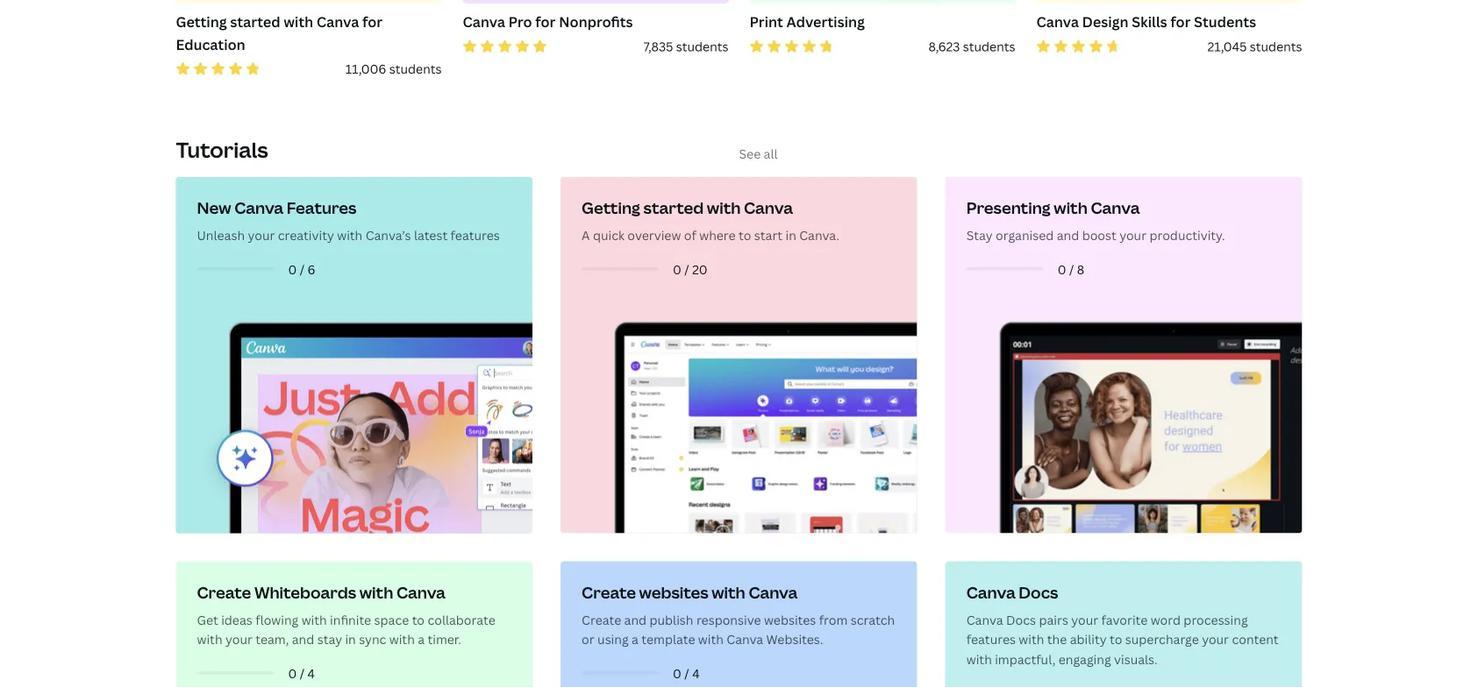 Task type: vqa. For each thing, say whether or not it's contained in the screenshot.


Task type: describe. For each thing, give the bounding box(es) containing it.
students for canva design skills for students
[[1250, 38, 1303, 55]]

8,623 students
[[929, 38, 1016, 55]]

from
[[819, 612, 848, 629]]

21,045 students
[[1208, 38, 1303, 55]]

processing
[[1184, 612, 1248, 629]]

canva inside new canva features unleash your creativity with canva's latest features
[[234, 197, 284, 219]]

print advertising
[[750, 13, 865, 32]]

space
[[374, 612, 409, 629]]

getting for education
[[176, 13, 227, 32]]

scratch
[[851, 612, 895, 629]]

using
[[598, 632, 629, 648]]

a inside create whiteboards with canva get ideas flowing with infinite space to collaborate with your team, and stay in sync with a timer.
[[418, 632, 425, 648]]

see all
[[739, 145, 778, 162]]

8,623
[[929, 38, 960, 55]]

get
[[197, 612, 218, 629]]

0 vertical spatial websites
[[639, 582, 709, 604]]

students for canva pro for nonprofits
[[676, 38, 729, 55]]

and for websites
[[624, 612, 647, 629]]

stay
[[317, 632, 342, 648]]

canva's
[[366, 227, 411, 244]]

4 for websites
[[692, 665, 700, 682]]

0 / 4 for websites
[[673, 665, 700, 682]]

organised
[[996, 227, 1054, 244]]

impactful,
[[995, 651, 1056, 668]]

1 vertical spatial websites
[[764, 612, 816, 629]]

productivity.
[[1150, 227, 1226, 244]]

with up the impactful,
[[1019, 632, 1045, 648]]

unleash
[[197, 227, 245, 244]]

where
[[700, 227, 736, 244]]

/ for websites
[[685, 665, 690, 682]]

canva pro for nonprofits link
[[463, 11, 729, 37]]

0 vertical spatial docs
[[1019, 582, 1059, 604]]

favorite
[[1102, 612, 1148, 629]]

a
[[582, 227, 590, 244]]

all
[[764, 145, 778, 162]]

publish
[[650, 612, 694, 629]]

with left the impactful,
[[967, 651, 992, 668]]

presenting
[[967, 197, 1051, 219]]

for inside canva pro for nonprofits link
[[536, 13, 556, 32]]

/ for whiteboards
[[300, 665, 305, 682]]

create whiteboards with canva get ideas flowing with infinite space to collaborate with your team, and stay in sync with a timer.
[[197, 582, 496, 648]]

new
[[197, 197, 231, 219]]

canva.
[[800, 227, 840, 244]]

0 for websites
[[673, 665, 682, 682]]

0 for with
[[1058, 261, 1067, 278]]

see all link
[[739, 145, 778, 162]]

0 / 4 for whiteboards
[[288, 665, 315, 682]]

canva pro for nonprofits image
[[463, 0, 729, 4]]

the
[[1048, 632, 1067, 648]]

with down get
[[197, 632, 223, 648]]

getting for quick
[[582, 197, 640, 219]]

print advertising image
[[750, 0, 1016, 4]]

ability
[[1070, 632, 1107, 648]]

canva design skills for students
[[1037, 13, 1257, 32]]

team,
[[256, 632, 289, 648]]

getting started with canva for education link
[[176, 11, 442, 59]]

create websites with canva create and publish responsive websites from scratch or using a template with canva websites.
[[582, 582, 895, 648]]

with inside getting started with canva for education
[[284, 13, 313, 32]]

canva inside getting started with canva for education
[[317, 13, 359, 32]]

0 / 6
[[288, 261, 315, 278]]

getting started with canva for education
[[176, 13, 383, 54]]

tutorials
[[176, 136, 268, 164]]

supercharge
[[1126, 632, 1199, 648]]

11,006
[[346, 61, 386, 77]]

content
[[1232, 632, 1279, 648]]

and for with
[[1057, 227, 1080, 244]]

your inside "presenting with canva stay organised and boost your productivity."
[[1120, 227, 1147, 244]]

skills
[[1132, 13, 1168, 32]]

nonprofits
[[559, 13, 633, 32]]

20
[[692, 261, 708, 278]]

tutorials getting started image
[[567, 183, 918, 534]]

with inside the getting started with canva a quick overview of where to start in canva.
[[707, 197, 741, 219]]

4 for whiteboards
[[308, 665, 315, 682]]

ideas
[[221, 612, 253, 629]]

canva inside the getting started with canva a quick overview of where to start in canva.
[[744, 197, 793, 219]]

1 vertical spatial docs
[[1007, 612, 1036, 629]]

0 / 8
[[1058, 261, 1085, 278]]

canva design skills for students image
[[1037, 0, 1303, 4]]

overview
[[628, 227, 681, 244]]

latest
[[414, 227, 448, 244]]



Task type: locate. For each thing, give the bounding box(es) containing it.
1 horizontal spatial 0 / 4
[[673, 665, 700, 682]]

0 horizontal spatial websites
[[639, 582, 709, 604]]

with down space
[[389, 632, 415, 648]]

7,835
[[644, 38, 673, 55]]

0
[[288, 261, 297, 278], [673, 261, 682, 278], [1058, 261, 1067, 278], [288, 665, 297, 682], [673, 665, 682, 682]]

0 left '8'
[[1058, 261, 1067, 278]]

0 vertical spatial in
[[786, 227, 797, 244]]

canva inside create whiteboards with canva get ideas flowing with infinite space to collaborate with your team, and stay in sync with a timer.
[[397, 582, 446, 604]]

1 0 / 4 from the left
[[288, 665, 315, 682]]

0 horizontal spatial features
[[451, 227, 500, 244]]

engaging
[[1059, 651, 1112, 668]]

2 horizontal spatial for
[[1171, 13, 1191, 32]]

6
[[308, 261, 315, 278]]

with down getting started with canva for education image on the left
[[284, 13, 313, 32]]

for inside getting started with canva for education
[[362, 13, 383, 32]]

of
[[684, 227, 697, 244]]

in right "start"
[[786, 227, 797, 244]]

or
[[582, 632, 595, 648]]

canva design skills for students link
[[1037, 11, 1303, 37]]

students for getting started with canva for education
[[389, 61, 442, 77]]

presenting with canva stay organised and boost your productivity.
[[967, 197, 1226, 244]]

11,006 students
[[346, 61, 442, 77]]

create for create websites with canva
[[582, 582, 636, 604]]

getting started with canva for education image
[[176, 0, 442, 4]]

to left "start"
[[739, 227, 752, 244]]

1 vertical spatial to
[[412, 612, 425, 629]]

1 for from the left
[[362, 13, 383, 32]]

0 vertical spatial to
[[739, 227, 752, 244]]

features up the impactful,
[[967, 632, 1016, 648]]

for right 'pro'
[[536, 13, 556, 32]]

0 horizontal spatial 4
[[308, 665, 315, 682]]

your
[[248, 227, 275, 244], [1120, 227, 1147, 244], [1072, 612, 1099, 629], [225, 632, 253, 648], [1202, 632, 1229, 648]]

your down processing
[[1202, 632, 1229, 648]]

docs
[[1019, 582, 1059, 604], [1007, 612, 1036, 629]]

1 vertical spatial started
[[644, 197, 704, 219]]

2 horizontal spatial and
[[1057, 227, 1080, 244]]

0 / 4
[[288, 665, 315, 682], [673, 665, 700, 682]]

/ for started
[[685, 261, 690, 278]]

education
[[176, 35, 245, 54]]

0 horizontal spatial and
[[292, 632, 314, 648]]

features
[[451, 227, 500, 244], [967, 632, 1016, 648]]

to inside create whiteboards with canva get ideas flowing with infinite space to collaborate with your team, and stay in sync with a timer.
[[412, 612, 425, 629]]

and up using
[[624, 612, 647, 629]]

0 / 20
[[673, 261, 708, 278]]

websites
[[639, 582, 709, 604], [764, 612, 816, 629]]

started for education
[[230, 13, 280, 32]]

to down favorite
[[1110, 632, 1123, 648]]

with down responsive
[[698, 632, 724, 648]]

websites.
[[767, 632, 823, 648]]

for
[[362, 13, 383, 32], [536, 13, 556, 32], [1171, 13, 1191, 32]]

getting up education
[[176, 13, 227, 32]]

and inside create whiteboards with canva get ideas flowing with infinite space to collaborate with your team, and stay in sync with a timer.
[[292, 632, 314, 648]]

quick
[[593, 227, 625, 244]]

tutorials new features image
[[182, 183, 533, 534]]

timer.
[[428, 632, 461, 648]]

students
[[1194, 13, 1257, 32]]

boost
[[1083, 227, 1117, 244]]

your inside create whiteboards with canva get ideas flowing with infinite space to collaborate with your team, and stay in sync with a timer.
[[225, 632, 253, 648]]

1 horizontal spatial and
[[624, 612, 647, 629]]

advertising
[[787, 13, 865, 32]]

2 a from the left
[[632, 632, 639, 648]]

and inside create websites with canva create and publish responsive websites from scratch or using a template with canva websites.
[[624, 612, 647, 629]]

to
[[739, 227, 752, 244], [412, 612, 425, 629], [1110, 632, 1123, 648]]

1 a from the left
[[418, 632, 425, 648]]

with inside "presenting with canva stay organised and boost your productivity."
[[1054, 197, 1088, 219]]

websites up publish
[[639, 582, 709, 604]]

1 horizontal spatial 4
[[692, 665, 700, 682]]

/
[[300, 261, 305, 278], [685, 261, 690, 278], [1070, 261, 1074, 278], [300, 665, 305, 682], [685, 665, 690, 682]]

1 horizontal spatial for
[[536, 13, 556, 32]]

create for create whiteboards with canva
[[197, 582, 251, 604]]

in inside create whiteboards with canva get ideas flowing with infinite space to collaborate with your team, and stay in sync with a timer.
[[345, 632, 356, 648]]

features for canva
[[967, 632, 1016, 648]]

infinite
[[330, 612, 371, 629]]

getting inside the getting started with canva a quick overview of where to start in canva.
[[582, 197, 640, 219]]

4
[[308, 665, 315, 682], [692, 665, 700, 682]]

with left the canva's
[[337, 227, 363, 244]]

/ left 20 on the top left of page
[[685, 261, 690, 278]]

tutorials link
[[176, 136, 268, 164]]

1 horizontal spatial websites
[[764, 612, 816, 629]]

students right 8,623
[[963, 38, 1016, 55]]

1 vertical spatial and
[[624, 612, 647, 629]]

create inside create whiteboards with canva get ideas flowing with infinite space to collaborate with your team, and stay in sync with a timer.
[[197, 582, 251, 604]]

/ left the 6
[[300, 261, 305, 278]]

2 vertical spatial to
[[1110, 632, 1123, 648]]

0 vertical spatial features
[[451, 227, 500, 244]]

0 / 4 down team,
[[288, 665, 315, 682]]

students right 21,045
[[1250, 38, 1303, 55]]

2 0 / 4 from the left
[[673, 665, 700, 682]]

1 4 from the left
[[308, 665, 315, 682]]

0 vertical spatial and
[[1057, 227, 1080, 244]]

with up 'where'
[[707, 197, 741, 219]]

and inside "presenting with canva stay organised and boost your productivity."
[[1057, 227, 1080, 244]]

to right space
[[412, 612, 425, 629]]

students right 7,835 on the left of the page
[[676, 38, 729, 55]]

your right boost
[[1120, 227, 1147, 244]]

visuals.
[[1114, 651, 1158, 668]]

started up education
[[230, 13, 280, 32]]

pro
[[509, 13, 532, 32]]

0 horizontal spatial getting
[[176, 13, 227, 32]]

/ for canva
[[300, 261, 305, 278]]

with up boost
[[1054, 197, 1088, 219]]

started inside getting started with canva for education
[[230, 13, 280, 32]]

docs up pairs
[[1019, 582, 1059, 604]]

1 horizontal spatial a
[[632, 632, 639, 648]]

with
[[284, 13, 313, 32], [707, 197, 741, 219], [1054, 197, 1088, 219], [337, 227, 363, 244], [360, 582, 393, 604], [712, 582, 746, 604], [302, 612, 327, 629], [197, 632, 223, 648], [389, 632, 415, 648], [698, 632, 724, 648], [1019, 632, 1045, 648], [967, 651, 992, 668]]

see
[[739, 145, 761, 162]]

your inside new canva features unleash your creativity with canva's latest features
[[248, 227, 275, 244]]

0 horizontal spatial a
[[418, 632, 425, 648]]

websites up 'websites.'
[[764, 612, 816, 629]]

print advertising link
[[750, 11, 1016, 37]]

a
[[418, 632, 425, 648], [632, 632, 639, 648]]

students
[[676, 38, 729, 55], [963, 38, 1016, 55], [1250, 38, 1303, 55], [389, 61, 442, 77]]

0 vertical spatial getting
[[176, 13, 227, 32]]

0 horizontal spatial in
[[345, 632, 356, 648]]

0 horizontal spatial 0 / 4
[[288, 665, 315, 682]]

create
[[197, 582, 251, 604], [582, 582, 636, 604], [582, 612, 621, 629]]

0 down template
[[673, 665, 682, 682]]

template
[[642, 632, 695, 648]]

2 vertical spatial and
[[292, 632, 314, 648]]

0 for started
[[673, 261, 682, 278]]

canva
[[317, 13, 359, 32], [463, 13, 505, 32], [1037, 13, 1079, 32], [234, 197, 284, 219], [744, 197, 793, 219], [1091, 197, 1140, 219], [397, 582, 446, 604], [749, 582, 798, 604], [967, 582, 1016, 604], [967, 612, 1004, 629], [727, 632, 764, 648]]

8
[[1077, 261, 1085, 278]]

1 vertical spatial in
[[345, 632, 356, 648]]

1 vertical spatial features
[[967, 632, 1016, 648]]

0 for canva
[[288, 261, 297, 278]]

getting
[[176, 13, 227, 32], [582, 197, 640, 219]]

collaborate
[[428, 612, 496, 629]]

pairs
[[1039, 612, 1069, 629]]

0 horizontal spatial started
[[230, 13, 280, 32]]

features for features
[[451, 227, 500, 244]]

to inside the getting started with canva a quick overview of where to start in canva.
[[739, 227, 752, 244]]

0 horizontal spatial to
[[412, 612, 425, 629]]

for down canva design skills for students image
[[1171, 13, 1191, 32]]

students for print advertising
[[963, 38, 1016, 55]]

features inside new canva features unleash your creativity with canva's latest features
[[451, 227, 500, 244]]

your down "ideas"
[[225, 632, 253, 648]]

1 horizontal spatial started
[[644, 197, 704, 219]]

/ down create whiteboards with canva get ideas flowing with infinite space to collaborate with your team, and stay in sync with a timer. on the bottom left of the page
[[300, 665, 305, 682]]

to inside canva docs canva docs pairs your favorite word processing features with the ability to supercharge your content with impactful, engaging visuals.
[[1110, 632, 1123, 648]]

started inside the getting started with canva a quick overview of where to start in canva.
[[644, 197, 704, 219]]

start
[[754, 227, 783, 244]]

4 down create whiteboards with canva get ideas flowing with infinite space to collaborate with your team, and stay in sync with a timer. on the bottom left of the page
[[308, 665, 315, 682]]

7,835 students
[[644, 38, 729, 55]]

flowing
[[255, 612, 299, 629]]

creativity
[[278, 227, 334, 244]]

your up ability
[[1072, 612, 1099, 629]]

your right unleash
[[248, 227, 275, 244]]

in down infinite at the bottom left
[[345, 632, 356, 648]]

/ down template
[[685, 665, 690, 682]]

design
[[1083, 13, 1129, 32]]

getting started with canva a quick overview of where to start in canva.
[[582, 197, 840, 244]]

with up responsive
[[712, 582, 746, 604]]

canva pro for nonprofits
[[463, 13, 633, 32]]

a left timer.
[[418, 632, 425, 648]]

0 left 20 on the top left of page
[[673, 261, 682, 278]]

2 for from the left
[[536, 13, 556, 32]]

features inside canva docs canva docs pairs your favorite word processing features with the ability to supercharge your content with impactful, engaging visuals.
[[967, 632, 1016, 648]]

with up stay
[[302, 612, 327, 629]]

2 4 from the left
[[692, 665, 700, 682]]

1 horizontal spatial getting
[[582, 197, 640, 219]]

0 for whiteboards
[[288, 665, 297, 682]]

a right using
[[632, 632, 639, 648]]

2 horizontal spatial to
[[1110, 632, 1123, 648]]

1 vertical spatial getting
[[582, 197, 640, 219]]

getting up quick
[[582, 197, 640, 219]]

0 vertical spatial started
[[230, 13, 280, 32]]

1 horizontal spatial in
[[786, 227, 797, 244]]

and
[[1057, 227, 1080, 244], [624, 612, 647, 629], [292, 632, 314, 648]]

responsive
[[697, 612, 761, 629]]

0 left the 6
[[288, 261, 297, 278]]

features right latest
[[451, 227, 500, 244]]

in inside the getting started with canva a quick overview of where to start in canva.
[[786, 227, 797, 244]]

with inside new canva features unleash your creativity with canva's latest features
[[337, 227, 363, 244]]

canva inside "presenting with canva stay organised and boost your productivity."
[[1091, 197, 1140, 219]]

canva docs canva docs pairs your favorite word processing features with the ability to supercharge your content with impactful, engaging visuals.
[[967, 582, 1279, 668]]

0 / 4 down template
[[673, 665, 700, 682]]

started for quick
[[644, 197, 704, 219]]

1 horizontal spatial to
[[739, 227, 752, 244]]

stay
[[967, 227, 993, 244]]

started
[[230, 13, 280, 32], [644, 197, 704, 219]]

for up 11,006
[[362, 13, 383, 32]]

for inside canva design skills for students link
[[1171, 13, 1191, 32]]

/ for with
[[1070, 261, 1074, 278]]

new canva features unleash your creativity with canva's latest features
[[197, 197, 500, 244]]

21,045
[[1208, 38, 1247, 55]]

features
[[287, 197, 357, 219]]

/ left '8'
[[1070, 261, 1074, 278]]

and left boost
[[1057, 227, 1080, 244]]

print
[[750, 13, 783, 32]]

0 horizontal spatial for
[[362, 13, 383, 32]]

1 horizontal spatial features
[[967, 632, 1016, 648]]

with up space
[[360, 582, 393, 604]]

sync
[[359, 632, 386, 648]]

a inside create websites with canva create and publish responsive websites from scratch or using a template with canva websites.
[[632, 632, 639, 648]]

getting inside getting started with canva for education
[[176, 13, 227, 32]]

docs left pairs
[[1007, 612, 1036, 629]]

started up of
[[644, 197, 704, 219]]

4 down template
[[692, 665, 700, 682]]

whiteboards
[[254, 582, 356, 604]]

students right 11,006
[[389, 61, 442, 77]]

tutorials folders image
[[952, 183, 1303, 534]]

and left stay
[[292, 632, 314, 648]]

3 for from the left
[[1171, 13, 1191, 32]]

in
[[786, 227, 797, 244], [345, 632, 356, 648]]

word
[[1151, 612, 1181, 629]]

0 down team,
[[288, 665, 297, 682]]



